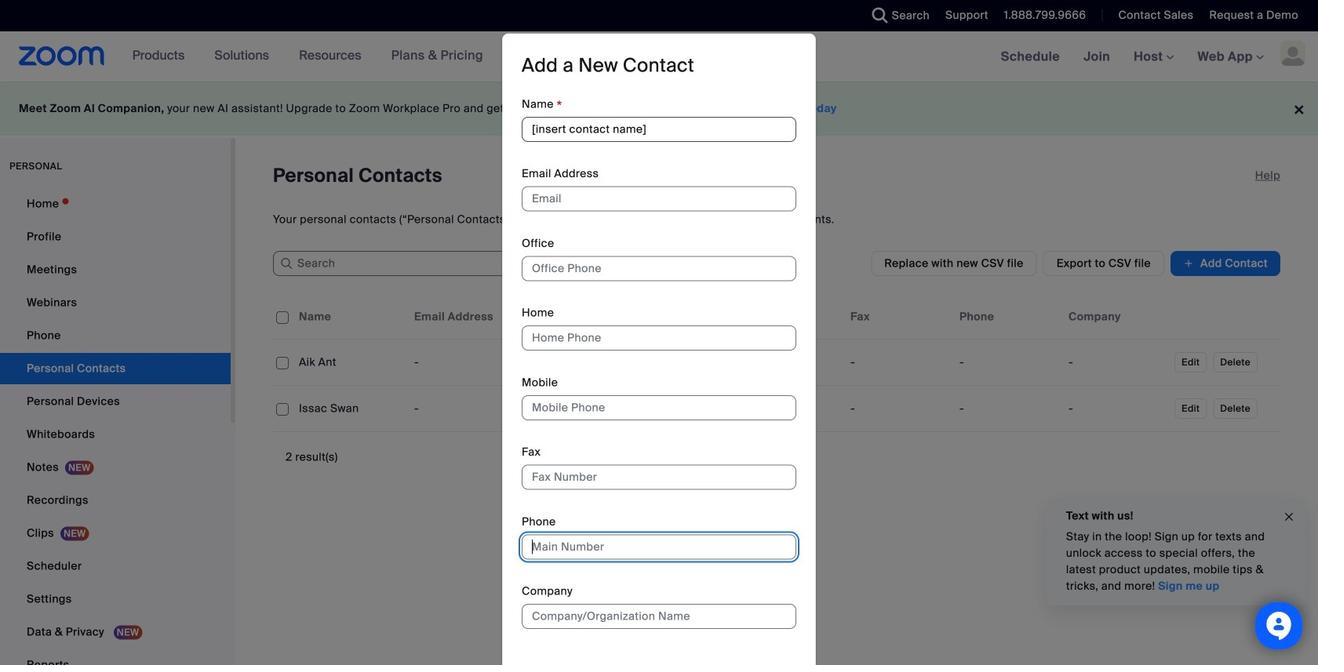 Task type: describe. For each thing, give the bounding box(es) containing it.
Main Number text field
[[522, 535, 797, 560]]

Fax Number text field
[[522, 465, 797, 490]]

Home Phone text field
[[522, 326, 797, 351]]

Mobile Phone text field
[[522, 395, 797, 421]]

meetings navigation
[[990, 31, 1319, 83]]

Office Phone text field
[[522, 256, 797, 281]]



Task type: vqa. For each thing, say whether or not it's contained in the screenshot.
Search Settings "text box"
no



Task type: locate. For each thing, give the bounding box(es) containing it.
cell
[[293, 347, 408, 378], [408, 347, 517, 378], [517, 347, 626, 378], [626, 347, 735, 378], [735, 347, 845, 378], [845, 347, 954, 378], [954, 347, 1063, 378], [1063, 347, 1172, 378], [293, 393, 408, 425], [408, 393, 517, 425], [517, 393, 626, 425], [626, 393, 735, 425], [735, 393, 845, 425], [845, 393, 954, 425], [954, 393, 1063, 425], [1063, 393, 1172, 425]]

application
[[273, 295, 1281, 432]]

personal menu menu
[[0, 188, 231, 666]]

Search Contacts Input text field
[[273, 251, 509, 276]]

banner
[[0, 31, 1319, 83]]

heading
[[522, 53, 695, 78]]

Company/Organization Name text field
[[522, 604, 797, 630]]

dialog
[[502, 33, 816, 666]]

Email text field
[[522, 187, 797, 212]]

close image
[[1283, 508, 1296, 526]]

footer
[[0, 82, 1319, 136]]

add image
[[1184, 256, 1195, 272]]

product information navigation
[[105, 31, 495, 82]]

First and Last Name text field
[[522, 117, 797, 142]]



